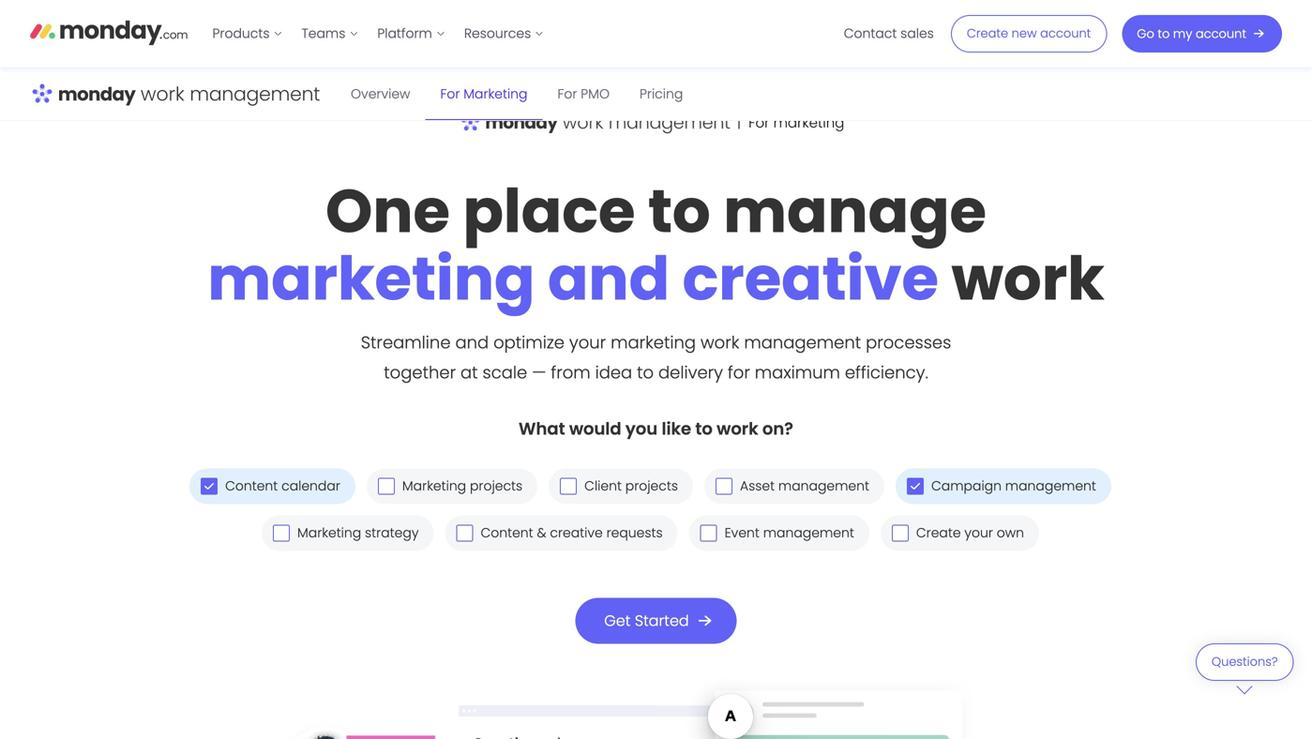 Task type: describe. For each thing, give the bounding box(es) containing it.
teams
[[302, 24, 346, 43]]

content for content calendar
[[225, 477, 278, 495]]

for pmo
[[558, 85, 610, 103]]

requests
[[607, 524, 663, 542]]

to inside button
[[1158, 25, 1171, 42]]

resources link
[[455, 19, 554, 49]]

create your own button
[[881, 516, 1040, 551]]

event management
[[725, 524, 855, 542]]

products link
[[203, 19, 292, 49]]

account inside create new account button
[[1041, 25, 1092, 42]]

on?
[[763, 417, 794, 441]]

streamline
[[361, 331, 451, 355]]

contact sales
[[844, 24, 935, 43]]

from
[[551, 361, 591, 385]]

content & creative requests button
[[445, 516, 678, 551]]

calendar
[[282, 477, 341, 495]]

content for content & creative requests
[[481, 524, 534, 542]]

you
[[626, 417, 658, 441]]

asset management
[[740, 477, 870, 495]]

list containing products
[[203, 0, 554, 68]]

efficiency.
[[845, 361, 929, 385]]

for marketing
[[441, 85, 528, 103]]

0 vertical spatial work
[[952, 237, 1105, 321]]

pmo
[[581, 85, 610, 103]]

monday.com work management image
[[30, 69, 321, 121]]

to inside streamline and optimize your marketing work management processes together at scale — from idea to delivery for maximum efficiency.
[[637, 361, 654, 385]]

together
[[384, 361, 456, 385]]

for for for pmo
[[558, 85, 578, 103]]

pricing link
[[625, 69, 698, 120]]

questions? button
[[1196, 644, 1295, 695]]

marketing for projects
[[403, 477, 467, 495]]

questions?
[[1212, 654, 1279, 671]]

get started
[[605, 610, 690, 631]]

management for campaign management
[[1006, 477, 1097, 495]]

marketing projects button
[[367, 469, 538, 504]]

to right like
[[696, 417, 713, 441]]

event management button
[[689, 516, 870, 551]]

idea
[[596, 361, 633, 385]]

event
[[725, 524, 760, 542]]

your inside streamline and optimize your marketing work management processes together at scale — from idea to delivery for maximum efficiency.
[[570, 331, 606, 355]]

and for creative
[[548, 237, 670, 321]]

overview link
[[336, 69, 426, 120]]

my
[[1174, 25, 1193, 42]]

marketing strategy
[[297, 524, 419, 542]]

marketing inside for marketing link
[[464, 85, 528, 103]]

campaign management button
[[896, 469, 1112, 504]]

creative for &
[[550, 524, 603, 542]]

content & creative requests
[[481, 524, 663, 542]]

platform
[[378, 24, 432, 43]]

create new account button
[[951, 15, 1108, 53]]

manage
[[724, 169, 987, 253]]

campaign
[[932, 477, 1002, 495]]

create for create your own
[[917, 524, 962, 542]]

go to my account
[[1138, 25, 1247, 42]]

what
[[519, 417, 566, 441]]

products
[[213, 24, 270, 43]]

for for for marketing
[[441, 85, 460, 103]]

create for create new account
[[967, 25, 1009, 42]]

would
[[570, 417, 622, 441]]

and for optimize
[[456, 331, 489, 355]]

scale
[[483, 361, 528, 385]]

one place to manage
[[326, 169, 987, 253]]

to down 'wm logo'
[[648, 169, 711, 253]]

management for asset management
[[779, 477, 870, 495]]

resources
[[464, 24, 531, 43]]



Task type: vqa. For each thing, say whether or not it's contained in the screenshot.
top and
yes



Task type: locate. For each thing, give the bounding box(es) containing it.
create your own
[[917, 524, 1025, 542]]

1 vertical spatial create
[[917, 524, 962, 542]]

marketing
[[464, 85, 528, 103], [403, 477, 467, 495], [297, 524, 362, 542]]

overview
[[351, 85, 411, 103]]

creative
[[683, 237, 939, 321], [550, 524, 603, 542]]

2 for from the left
[[558, 85, 578, 103]]

processes
[[866, 331, 952, 355]]

wm logo image
[[460, 99, 853, 148]]

your
[[570, 331, 606, 355], [965, 524, 994, 542]]

0 vertical spatial content
[[225, 477, 278, 495]]

0 horizontal spatial your
[[570, 331, 606, 355]]

&
[[537, 524, 547, 542]]

streamline and optimize your marketing work management processes together at scale — from idea to delivery for maximum efficiency.
[[361, 331, 952, 385]]

and inside streamline and optimize your marketing work management processes together at scale — from idea to delivery for maximum efficiency.
[[456, 331, 489, 355]]

account right new
[[1041, 25, 1092, 42]]

0 horizontal spatial account
[[1041, 25, 1092, 42]]

content calendar button
[[190, 469, 356, 504]]

management down asset management
[[764, 524, 855, 542]]

marketing strategy button
[[262, 516, 434, 551]]

creative inside content & creative requests button
[[550, 524, 603, 542]]

1 horizontal spatial marketing
[[611, 331, 696, 355]]

1 horizontal spatial creative
[[683, 237, 939, 321]]

client projects
[[585, 477, 678, 495]]

marketing up strategy
[[403, 477, 467, 495]]

creative for and
[[683, 237, 939, 321]]

projects down what
[[470, 477, 523, 495]]

management up event management on the right
[[779, 477, 870, 495]]

account right my
[[1196, 25, 1247, 42]]

marketing up delivery
[[611, 331, 696, 355]]

pricing
[[640, 85, 683, 103]]

content
[[225, 477, 278, 495], [481, 524, 534, 542]]

for
[[728, 361, 751, 385]]

1 horizontal spatial your
[[965, 524, 994, 542]]

monday.com logo image
[[30, 12, 188, 52]]

content inside content & creative requests button
[[481, 524, 534, 542]]

one
[[326, 169, 450, 253]]

0 vertical spatial and
[[548, 237, 670, 321]]

own
[[997, 524, 1025, 542]]

2 vertical spatial work
[[717, 417, 759, 441]]

0 horizontal spatial and
[[456, 331, 489, 355]]

account inside go to my account button
[[1196, 25, 1247, 42]]

content inside content calendar 'button'
[[225, 477, 278, 495]]

go to my account button
[[1123, 15, 1283, 53]]

optimize
[[494, 331, 565, 355]]

create inside button
[[967, 25, 1009, 42]]

marketing
[[208, 237, 535, 321], [611, 331, 696, 355]]

delivery
[[659, 361, 724, 385]]

0 horizontal spatial content
[[225, 477, 278, 495]]

management inside event management button
[[764, 524, 855, 542]]

what would you like to work on?
[[519, 417, 794, 441]]

client projects button
[[549, 469, 694, 504]]

0 vertical spatial your
[[570, 331, 606, 355]]

0 vertical spatial create
[[967, 25, 1009, 42]]

marketing up streamline in the top of the page
[[208, 237, 535, 321]]

create left new
[[967, 25, 1009, 42]]

for pmo link
[[543, 69, 625, 120]]

go
[[1138, 25, 1155, 42]]

work inside streamline and optimize your marketing work management processes together at scale — from idea to delivery for maximum efficiency.
[[701, 331, 740, 355]]

maximum
[[755, 361, 841, 385]]

started
[[635, 610, 690, 631]]

1 horizontal spatial for
[[558, 85, 578, 103]]

0 horizontal spatial create
[[917, 524, 962, 542]]

strategy
[[365, 524, 419, 542]]

management
[[745, 331, 862, 355], [779, 477, 870, 495], [1006, 477, 1097, 495], [764, 524, 855, 542]]

and up at
[[456, 331, 489, 355]]

1 horizontal spatial create
[[967, 25, 1009, 42]]

list
[[203, 0, 554, 68]]

1 vertical spatial content
[[481, 524, 534, 542]]

projects right client
[[626, 477, 678, 495]]

projects for marketing projects
[[470, 477, 523, 495]]

1 vertical spatial creative
[[550, 524, 603, 542]]

new
[[1012, 25, 1038, 42]]

1 vertical spatial marketing
[[403, 477, 467, 495]]

1 vertical spatial work
[[701, 331, 740, 355]]

contact sales button
[[835, 19, 944, 49]]

contact
[[844, 24, 898, 43]]

work for streamline and optimize your marketing work management processes together at scale — from idea to delivery for maximum efficiency.
[[701, 331, 740, 355]]

marketing down resources
[[464, 85, 528, 103]]

marketing down calendar
[[297, 524, 362, 542]]

projects
[[470, 477, 523, 495], [626, 477, 678, 495]]

1 projects from the left
[[470, 477, 523, 495]]

marketing and creative work
[[208, 237, 1105, 321]]

projects for client projects
[[626, 477, 678, 495]]

to right the idea
[[637, 361, 654, 385]]

to
[[1158, 25, 1171, 42], [648, 169, 711, 253], [637, 361, 654, 385], [696, 417, 713, 441]]

marketing inside marketing strategy button
[[297, 524, 362, 542]]

to right "go" at right top
[[1158, 25, 1171, 42]]

and
[[548, 237, 670, 321], [456, 331, 489, 355]]

1 for from the left
[[441, 85, 460, 103]]

your left 'own'
[[965, 524, 994, 542]]

for inside for marketing link
[[441, 85, 460, 103]]

1 vertical spatial marketing
[[611, 331, 696, 355]]

management for event management
[[764, 524, 855, 542]]

for marketing link
[[426, 69, 543, 120]]

marketing projects
[[403, 477, 523, 495]]

2 projects from the left
[[626, 477, 678, 495]]

0 vertical spatial marketing
[[208, 237, 535, 321]]

work for what would you like to work on?
[[717, 417, 759, 441]]

teams link
[[292, 19, 368, 49]]

for right overview
[[441, 85, 460, 103]]

asset management button
[[705, 469, 885, 504]]

0 horizontal spatial projects
[[470, 477, 523, 495]]

management up 'own'
[[1006, 477, 1097, 495]]

content left calendar
[[225, 477, 278, 495]]

0 horizontal spatial marketing
[[208, 237, 535, 321]]

work
[[952, 237, 1105, 321], [701, 331, 740, 355], [717, 417, 759, 441]]

management up maximum
[[745, 331, 862, 355]]

your up from
[[570, 331, 606, 355]]

0 horizontal spatial creative
[[550, 524, 603, 542]]

place
[[463, 169, 636, 253]]

marketing inside streamline and optimize your marketing work management processes together at scale — from idea to delivery for maximum efficiency.
[[611, 331, 696, 355]]

create down campaign on the bottom right
[[917, 524, 962, 542]]

your inside create your own button
[[965, 524, 994, 542]]

1 horizontal spatial account
[[1196, 25, 1247, 42]]

management inside campaign management button
[[1006, 477, 1097, 495]]

get
[[605, 610, 631, 631]]

1 horizontal spatial content
[[481, 524, 534, 542]]

for left the pmo
[[558, 85, 578, 103]]

marketing inside marketing projects button
[[403, 477, 467, 495]]

—
[[532, 361, 547, 385]]

for
[[441, 85, 460, 103], [558, 85, 578, 103]]

account
[[1041, 25, 1092, 42], [1196, 25, 1247, 42]]

content left &
[[481, 524, 534, 542]]

like
[[662, 417, 692, 441]]

campaign management
[[932, 477, 1097, 495]]

management inside streamline and optimize your marketing work management processes together at scale — from idea to delivery for maximum efficiency.
[[745, 331, 862, 355]]

asset
[[740, 477, 775, 495]]

1 vertical spatial and
[[456, 331, 489, 355]]

0 horizontal spatial for
[[441, 85, 460, 103]]

0 vertical spatial creative
[[683, 237, 939, 321]]

management inside asset management button
[[779, 477, 870, 495]]

at
[[461, 361, 478, 385]]

main element
[[203, 0, 1283, 68]]

2 vertical spatial marketing
[[297, 524, 362, 542]]

and up streamline and optimize your marketing work management processes together at scale — from idea to delivery for maximum efficiency.
[[548, 237, 670, 321]]

platform link
[[368, 19, 455, 49]]

sales
[[901, 24, 935, 43]]

client
[[585, 477, 622, 495]]

1 horizontal spatial and
[[548, 237, 670, 321]]

for inside for pmo link
[[558, 85, 578, 103]]

create
[[967, 25, 1009, 42], [917, 524, 962, 542]]

0 vertical spatial marketing
[[464, 85, 528, 103]]

create inside button
[[917, 524, 962, 542]]

create new account
[[967, 25, 1092, 42]]

1 horizontal spatial projects
[[626, 477, 678, 495]]

1 vertical spatial your
[[965, 524, 994, 542]]

marketing for strategy
[[297, 524, 362, 542]]

content calendar
[[225, 477, 341, 495]]

get started button
[[576, 598, 737, 644]]



